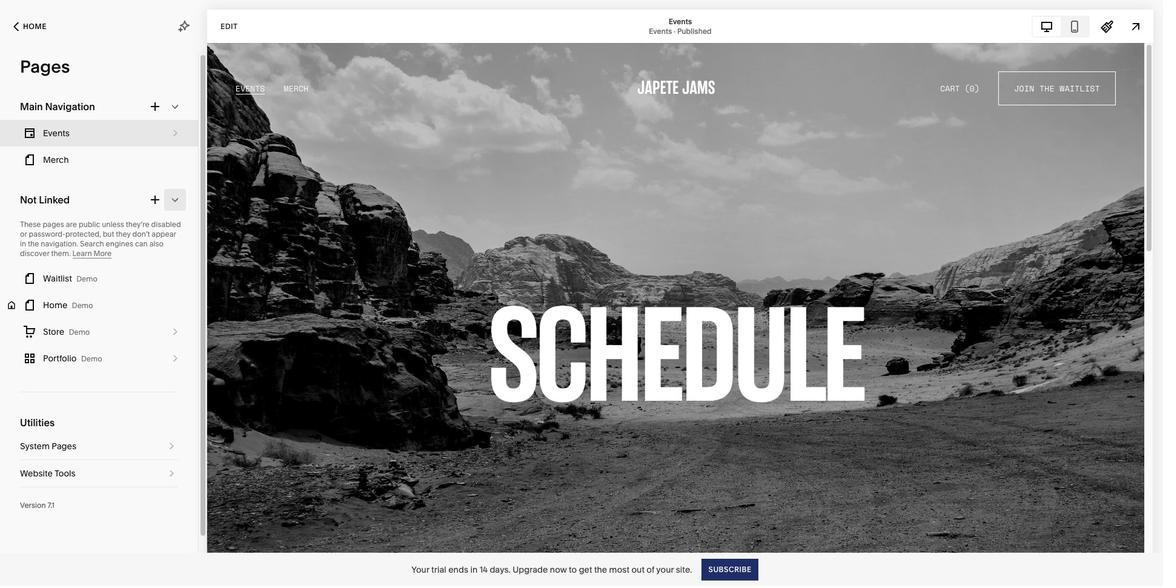 Task type: vqa. For each thing, say whether or not it's contained in the screenshot.
Events in the Button
yes



Task type: describe. For each thing, give the bounding box(es) containing it.
system pages
[[20, 441, 76, 452]]

website tools
[[20, 468, 76, 479]]

engines
[[106, 239, 133, 248]]

14
[[480, 564, 488, 575]]

subscribe
[[709, 565, 752, 574]]

trial
[[431, 564, 446, 575]]

these pages are public unless they're disabled or password-protected, but they don't appear in the navigation. search engines can also discover them.
[[20, 220, 181, 258]]

home demo
[[43, 300, 93, 311]]

portfolio
[[43, 353, 77, 364]]

home for home
[[23, 22, 47, 31]]

these
[[20, 220, 41, 229]]

navigation
[[45, 101, 95, 113]]

add a new page to the "main navigation" group image
[[148, 100, 162, 113]]

main navigation
[[20, 101, 95, 113]]

demo for store
[[69, 328, 90, 337]]

merch button
[[0, 147, 198, 173]]

appear
[[152, 230, 176, 239]]

0 vertical spatial pages
[[20, 56, 70, 77]]

tools
[[54, 468, 76, 479]]

they
[[116, 230, 131, 239]]

events for events events · published
[[669, 17, 692, 26]]

navigation.
[[41, 239, 78, 248]]

discover
[[20, 249, 49, 258]]

store demo
[[43, 327, 90, 337]]

main
[[20, 101, 43, 113]]

search
[[80, 239, 104, 248]]

store
[[43, 327, 64, 337]]

days.
[[490, 564, 511, 575]]

demo for home
[[72, 301, 93, 310]]

but
[[103, 230, 114, 239]]

upgrade
[[513, 564, 548, 575]]

they're
[[126, 220, 149, 229]]

protected,
[[65, 230, 101, 239]]

more
[[94, 249, 112, 258]]

website
[[20, 468, 53, 479]]

events for events
[[43, 128, 70, 139]]

unless
[[102, 220, 124, 229]]

public
[[79, 220, 100, 229]]

version 7.1
[[20, 501, 55, 510]]

1 horizontal spatial the
[[594, 564, 607, 575]]

get
[[579, 564, 592, 575]]

utilities
[[20, 417, 55, 429]]

7.1
[[48, 501, 55, 510]]

password-
[[29, 230, 65, 239]]

merch
[[43, 154, 69, 165]]

the inside 'these pages are public unless they're disabled or password-protected, but they don't appear in the navigation. search engines can also discover them.'
[[28, 239, 39, 248]]

pages
[[43, 220, 64, 229]]

pages inside button
[[52, 441, 76, 452]]

out
[[632, 564, 645, 575]]

now
[[550, 564, 567, 575]]

linked
[[39, 194, 70, 206]]

also
[[149, 239, 164, 248]]

system
[[20, 441, 50, 452]]

waitlist demo
[[43, 273, 97, 284]]



Task type: locate. For each thing, give the bounding box(es) containing it.
1 vertical spatial home
[[43, 300, 67, 311]]

1 horizontal spatial in
[[470, 564, 478, 575]]

or
[[20, 230, 27, 239]]

not
[[20, 194, 37, 206]]

1 vertical spatial the
[[594, 564, 607, 575]]

demo
[[77, 274, 97, 284], [72, 301, 93, 310], [69, 328, 90, 337], [81, 354, 102, 364]]

don't
[[132, 230, 150, 239]]

site.
[[676, 564, 692, 575]]

events events · published
[[649, 17, 712, 35]]

0 vertical spatial the
[[28, 239, 39, 248]]

your
[[412, 564, 429, 575]]

system pages button
[[20, 433, 178, 460]]

home button
[[0, 13, 60, 40]]

your trial ends in 14 days. upgrade now to get the most out of your site.
[[412, 564, 692, 575]]

pages
[[20, 56, 70, 77], [52, 441, 76, 452]]

0 horizontal spatial in
[[20, 239, 26, 248]]

demo right the portfolio on the bottom left
[[81, 354, 102, 364]]

can
[[135, 239, 148, 248]]

1 vertical spatial in
[[470, 564, 478, 575]]

most
[[609, 564, 630, 575]]

edit
[[221, 22, 238, 31]]

·
[[674, 26, 676, 35]]

pages up main navigation
[[20, 56, 70, 77]]

learn more
[[72, 249, 112, 258]]

0 vertical spatial in
[[20, 239, 26, 248]]

home inside button
[[23, 22, 47, 31]]

in inside 'these pages are public unless they're disabled or password-protected, but they don't appear in the navigation. search engines can also discover them.'
[[20, 239, 26, 248]]

your
[[656, 564, 674, 575]]

1 vertical spatial events
[[649, 26, 672, 35]]

demo inside waitlist demo
[[77, 274, 97, 284]]

demo inside home demo
[[72, 301, 93, 310]]

demo down learn more link
[[77, 274, 97, 284]]

events up 'merch' at the left top of the page
[[43, 128, 70, 139]]

published
[[677, 26, 712, 35]]

subscribe button
[[702, 559, 758, 581]]

events button
[[0, 120, 198, 147]]

learn more link
[[72, 249, 112, 259]]

demo for portfolio
[[81, 354, 102, 364]]

portfolio demo
[[43, 353, 102, 364]]

are
[[66, 220, 77, 229]]

tab list
[[1033, 17, 1089, 36]]

website tools button
[[20, 460, 178, 487]]

version
[[20, 501, 46, 510]]

to
[[569, 564, 577, 575]]

in left 14 on the bottom left
[[470, 564, 478, 575]]

events
[[669, 17, 692, 26], [649, 26, 672, 35], [43, 128, 70, 139]]

in down or
[[20, 239, 26, 248]]

demo inside the portfolio demo
[[81, 354, 102, 364]]

edit button
[[213, 15, 246, 38]]

demo right store
[[69, 328, 90, 337]]

of
[[647, 564, 654, 575]]

demo for waitlist
[[77, 274, 97, 284]]

demo down waitlist demo
[[72, 301, 93, 310]]

events left ·
[[649, 26, 672, 35]]

the
[[28, 239, 39, 248], [594, 564, 607, 575]]

home
[[23, 22, 47, 31], [43, 300, 67, 311]]

them.
[[51, 249, 71, 258]]

home for home demo
[[43, 300, 67, 311]]

events up ·
[[669, 17, 692, 26]]

waitlist
[[43, 273, 72, 284]]

2 vertical spatial events
[[43, 128, 70, 139]]

add a new page to the "not linked" navigation group image
[[148, 193, 162, 207]]

the up discover
[[28, 239, 39, 248]]

disabled
[[151, 220, 181, 229]]

learn
[[72, 249, 92, 258]]

0 horizontal spatial the
[[28, 239, 39, 248]]

0 vertical spatial events
[[669, 17, 692, 26]]

events inside button
[[43, 128, 70, 139]]

pages up tools on the left
[[52, 441, 76, 452]]

demo inside store demo
[[69, 328, 90, 337]]

0 vertical spatial home
[[23, 22, 47, 31]]

the right get
[[594, 564, 607, 575]]

1 vertical spatial pages
[[52, 441, 76, 452]]

in
[[20, 239, 26, 248], [470, 564, 478, 575]]

ends
[[448, 564, 468, 575]]

not linked
[[20, 194, 70, 206]]



